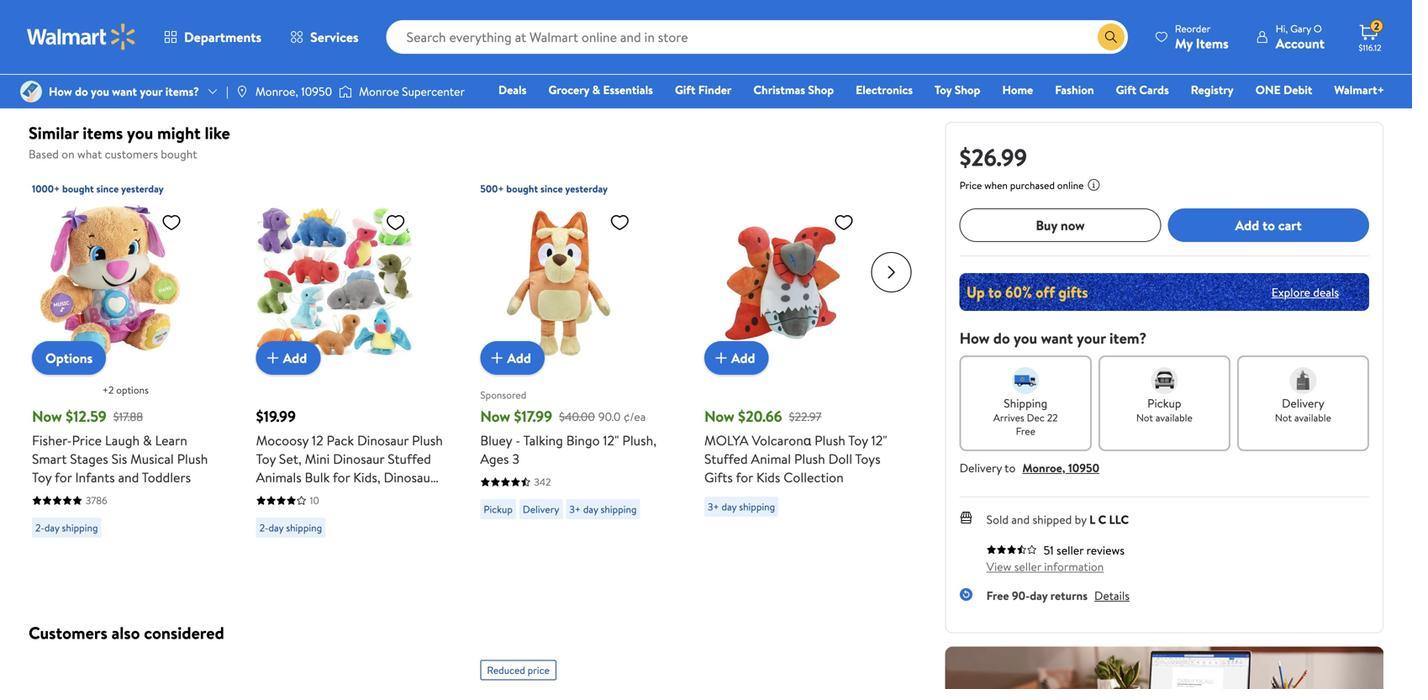 Task type: vqa. For each thing, say whether or not it's contained in the screenshot.
More
no



Task type: locate. For each thing, give the bounding box(es) containing it.
yesterday
[[121, 182, 164, 196], [565, 182, 608, 196]]

do for how do you want your items?
[[75, 83, 88, 100]]

$22.97
[[789, 408, 822, 425]]

1 horizontal spatial 3+
[[708, 500, 719, 514]]

1 horizontal spatial 2-
[[259, 521, 269, 535]]

one debit link
[[1248, 81, 1320, 99]]

0 vertical spatial delivery
[[1282, 395, 1325, 412]]

0 vertical spatial monroe,
[[255, 83, 298, 100]]

1 vertical spatial do
[[993, 328, 1010, 349]]

add to cart image up "sponsored"
[[487, 348, 507, 368]]

bought right 1000+
[[62, 182, 94, 196]]

0 horizontal spatial pickup
[[484, 502, 513, 517]]

pickup down intent image for pickup
[[1148, 395, 1182, 412]]

10950 down services popup button
[[301, 83, 332, 100]]

2 vertical spatial you
[[1014, 328, 1037, 349]]

similar items you might like based on what customers bought
[[29, 121, 230, 162]]

0 horizontal spatial 2-day shipping
[[35, 521, 98, 535]]

1 horizontal spatial shop
[[955, 82, 981, 98]]

$19.99
[[256, 406, 296, 427]]

0 horizontal spatial price
[[72, 431, 102, 450]]

add button up $19.99
[[256, 341, 321, 375]]

toy inside now $20.66 $22.97 molya volcaronα plush toy 12" stuffed animal plush doll toys gifts for kids collection
[[848, 431, 868, 450]]

for
[[55, 468, 72, 487], [333, 468, 350, 487], [736, 468, 753, 487], [416, 505, 433, 524]]

1 stuffed from the left
[[388, 450, 431, 468]]

0 vertical spatial pickup
[[1148, 395, 1182, 412]]

0 horizontal spatial monroe,
[[255, 83, 298, 100]]

1 now from the left
[[32, 406, 62, 427]]

for left kids
[[736, 468, 753, 487]]

2-day shipping down 3786
[[35, 521, 98, 535]]

1 horizontal spatial now
[[480, 406, 510, 427]]

passionfruit
[[108, 7, 168, 23]]

0 horizontal spatial yesterday
[[121, 182, 164, 196]]

explore deals
[[1272, 284, 1339, 300]]

day down "gifts" at the bottom of page
[[722, 500, 737, 514]]

12" inside now $20.66 $22.97 molya volcaronα plush toy 12" stuffed animal plush doll toys gifts for kids collection
[[871, 431, 887, 450]]

 image
[[20, 81, 42, 103], [339, 83, 352, 100]]

christmas shop link
[[746, 81, 842, 99]]

stuffed left animal
[[704, 450, 748, 468]]

plush down $22.97
[[815, 431, 846, 450]]

now up 'fisher-'
[[32, 406, 62, 427]]

add up $19.99
[[283, 349, 307, 367]]

musical
[[130, 450, 174, 468]]

0 horizontal spatial shop
[[808, 82, 834, 98]]

view seller information link
[[987, 559, 1104, 575]]

1 horizontal spatial want
[[1041, 328, 1073, 349]]

& left learn
[[143, 431, 152, 450]]

now up molya
[[704, 406, 735, 427]]

0 horizontal spatial 2-
[[35, 521, 44, 535]]

grocery & essentials
[[549, 82, 653, 98]]

add to cart image
[[711, 348, 731, 368]]

sponsored
[[480, 388, 527, 402]]

want down years
[[112, 83, 137, 100]]

shop inside christmas shop link
[[808, 82, 834, 98]]

2 2- from the left
[[259, 521, 269, 535]]

yesterday for $17.88
[[121, 182, 164, 196]]

available inside pickup not available
[[1156, 411, 1193, 425]]

details button
[[1095, 588, 1130, 604]]

0 vertical spatial to
[[1263, 216, 1275, 234]]

1 horizontal spatial free
[[1016, 424, 1036, 438]]

since
[[96, 182, 119, 196], [541, 182, 563, 196]]

0 vertical spatial your
[[140, 83, 163, 100]]

now inside now $12.59 $17.88 fisher-price laugh & learn smart stages sis musical plush toy for infants and toddlers
[[32, 406, 62, 427]]

2 horizontal spatial you
[[1014, 328, 1037, 349]]

occasion
[[611, 7, 655, 23]]

your left items?
[[140, 83, 163, 100]]

add button for now
[[704, 341, 769, 375]]

gift for gift finder
[[675, 82, 696, 98]]

Walmart Site-Wide search field
[[386, 20, 1128, 54]]

seller right the 51 at bottom right
[[1057, 542, 1084, 559]]

now
[[32, 406, 62, 427], [480, 406, 510, 427], [704, 406, 735, 427]]

one
[[1256, 82, 1281, 98]]

2 horizontal spatial add button
[[704, 341, 769, 375]]

342
[[534, 475, 551, 489]]

2 stuffed from the left
[[704, 450, 748, 468]]

options
[[116, 383, 149, 397]]

want left item?
[[1041, 328, 1073, 349]]

now for $20.66
[[704, 406, 735, 427]]

add to cart
[[1235, 216, 1302, 234]]

1 gift from the left
[[675, 82, 696, 98]]

toy shop
[[935, 82, 981, 98]]

3+ down bingo
[[569, 502, 581, 517]]

and right sold
[[1012, 512, 1030, 528]]

0 vertical spatial how
[[49, 83, 72, 100]]

delivery down 342
[[523, 502, 559, 517]]

2 yesterday from the left
[[565, 182, 608, 196]]

christmas shop
[[754, 82, 834, 98]]

your left item?
[[1077, 328, 1106, 349]]

day down smart
[[44, 521, 59, 535]]

1 horizontal spatial yesterday
[[565, 182, 608, 196]]

90.0
[[598, 408, 621, 425]]

supplie
[[256, 542, 298, 561]]

for inside now $20.66 $22.97 molya volcaronα plush toy 12" stuffed animal plush doll toys gifts for kids collection
[[736, 468, 753, 487]]

2 not from the left
[[1275, 411, 1292, 425]]

monroe, down dec
[[1023, 460, 1066, 476]]

your for item?
[[1077, 328, 1106, 349]]

0 vertical spatial and
[[118, 468, 139, 487]]

plush up departments
[[171, 7, 198, 23]]

1 available from the left
[[1156, 411, 1193, 425]]

plush inside passionfruit plush doll color
[[171, 7, 198, 23]]

0 vertical spatial free
[[1016, 424, 1036, 438]]

kids,
[[353, 468, 381, 487]]

1 horizontal spatial pickup
[[1148, 395, 1182, 412]]

1 horizontal spatial monroe,
[[1023, 460, 1066, 476]]

might
[[157, 121, 201, 145]]

1 horizontal spatial doll
[[829, 450, 852, 468]]

plush right "dino"
[[400, 487, 431, 505]]

1 horizontal spatial delivery
[[960, 460, 1002, 476]]

1 vertical spatial doll
[[829, 450, 852, 468]]

2 gift from the left
[[1116, 82, 1137, 98]]

you up intent image for shipping
[[1014, 328, 1037, 349]]

1 horizontal spatial and
[[1012, 512, 1030, 528]]

not inside delivery not available
[[1275, 411, 1292, 425]]

free left 90-
[[987, 588, 1009, 604]]

plush
[[171, 7, 198, 23], [412, 431, 443, 450], [815, 431, 846, 450], [177, 450, 208, 468], [794, 450, 825, 468], [256, 487, 287, 505], [400, 487, 431, 505]]

add button
[[256, 341, 321, 375], [480, 341, 545, 375], [704, 341, 769, 375]]

customers
[[105, 146, 158, 162]]

2 add button from the left
[[480, 341, 545, 375]]

also
[[111, 621, 140, 645]]

pickup for pickup
[[484, 502, 513, 517]]

since for now
[[96, 182, 119, 196]]

pack
[[327, 431, 354, 450]]

fillers
[[378, 505, 413, 524]]

1 vertical spatial &
[[592, 82, 600, 98]]

you
[[91, 83, 109, 100], [127, 121, 153, 145], [1014, 328, 1037, 349]]

1 shop from the left
[[808, 82, 834, 98]]

now inside now $20.66 $22.97 molya volcaronα plush toy 12" stuffed animal plush doll toys gifts for kids collection
[[704, 406, 735, 427]]

bought down might
[[161, 146, 197, 162]]

add up "sponsored"
[[507, 349, 531, 367]]

to down arrives
[[1005, 460, 1016, 476]]

3 product group from the left
[[480, 171, 667, 571]]

add to cart image
[[263, 348, 283, 368], [487, 348, 507, 368]]

gift cards
[[1116, 82, 1169, 98]]

0 horizontal spatial delivery
[[523, 502, 559, 517]]

2 shop from the left
[[955, 82, 981, 98]]

shop left home link
[[955, 82, 981, 98]]

gift left the cards at the right top
[[1116, 82, 1137, 98]]

1 horizontal spatial 3
[[512, 450, 519, 468]]

1 12" from the left
[[603, 431, 619, 450]]

2-day shipping
[[35, 521, 98, 535], [259, 521, 322, 535]]

add to cart image up $19.99
[[263, 348, 283, 368]]

3 add button from the left
[[704, 341, 769, 375]]

add for bluey -  talking bingo 12" plush, ages 3 image
[[507, 349, 531, 367]]

llc
[[1109, 512, 1129, 528]]

 image for how do you want your items?
[[20, 81, 42, 103]]

product group
[[32, 171, 219, 571], [256, 171, 443, 571], [480, 171, 667, 571], [704, 171, 892, 571]]

not for pickup
[[1136, 411, 1153, 425]]

1 horizontal spatial price
[[960, 178, 982, 193]]

available down intent image for pickup
[[1156, 411, 1193, 425]]

pickup down ages
[[484, 502, 513, 517]]

o
[[1314, 21, 1322, 36]]

2 add to cart image from the left
[[487, 348, 507, 368]]

 image up similar in the left of the page
[[20, 81, 42, 103]]

1 horizontal spatial 10950
[[1068, 460, 1100, 476]]

0 horizontal spatial 10950
[[301, 83, 332, 100]]

1 vertical spatial how
[[960, 328, 990, 349]]

now inside sponsored now $17.99 $40.00 90.0 ¢/ea bluey -  talking bingo 12" plush, ages 3
[[480, 406, 510, 427]]

shop right christmas
[[808, 82, 834, 98]]

1 horizontal spatial how
[[960, 328, 990, 349]]

doll up departments
[[201, 7, 222, 23]]

& left up
[[147, 50, 154, 66]]

1 horizontal spatial do
[[993, 328, 1010, 349]]

4 product group from the left
[[704, 171, 892, 571]]

0 horizontal spatial 12"
[[603, 431, 619, 450]]

 image left monroe
[[339, 83, 352, 100]]

2 now from the left
[[480, 406, 510, 427]]

2 product group from the left
[[256, 171, 443, 571]]

3 left years
[[108, 50, 114, 66]]

0 horizontal spatial add to cart image
[[263, 348, 283, 368]]

0 vertical spatial want
[[112, 83, 137, 100]]

seller down "3.6471 stars out of 5, based on 51 seller reviews" element
[[1014, 559, 1042, 575]]

day down view seller information
[[1030, 588, 1048, 604]]

free
[[1016, 424, 1036, 438], [987, 588, 1009, 604]]

for left infants
[[55, 468, 72, 487]]

deals link
[[491, 81, 534, 99]]

since for sponsored
[[541, 182, 563, 196]]

delivery for not
[[1282, 395, 1325, 412]]

color
[[42, 28, 70, 45]]

bag
[[353, 505, 375, 524]]

0 vertical spatial price
[[960, 178, 982, 193]]

0 horizontal spatial gift
[[675, 82, 696, 98]]

available inside delivery not available
[[1295, 411, 1332, 425]]

gift for gift cards
[[1116, 82, 1137, 98]]

0 horizontal spatial stuffed
[[388, 450, 431, 468]]

0 horizontal spatial available
[[1156, 411, 1193, 425]]

up
[[157, 50, 172, 66]]

bought right 500+
[[506, 182, 538, 196]]

services
[[310, 28, 359, 46]]

1 horizontal spatial seller
[[1057, 542, 1084, 559]]

0 horizontal spatial want
[[112, 83, 137, 100]]

you inside similar items you might like based on what customers bought
[[127, 121, 153, 145]]

free down shipping
[[1016, 424, 1036, 438]]

seller
[[1057, 542, 1084, 559], [1014, 559, 1042, 575]]

1 horizontal spatial gift
[[1116, 82, 1137, 98]]

to
[[1263, 216, 1275, 234], [1005, 460, 1016, 476]]

1 vertical spatial pickup
[[484, 502, 513, 517]]

next slide for similar items you might like list image
[[872, 252, 912, 293]]

now down "sponsored"
[[480, 406, 510, 427]]

since down what
[[96, 182, 119, 196]]

2 horizontal spatial bought
[[506, 182, 538, 196]]

gift cards link
[[1108, 81, 1177, 99]]

shipping down plush,
[[601, 502, 637, 517]]

1 since from the left
[[96, 182, 119, 196]]

add to favorites list, fisher-price laugh & learn smart stages sis musical plush toy for infants and toddlers image
[[161, 212, 182, 233]]

for right the bulk
[[333, 468, 350, 487]]

0 vertical spatial 3
[[108, 50, 114, 66]]

you up items at top
[[91, 83, 109, 100]]

1 horizontal spatial available
[[1295, 411, 1332, 425]]

3+
[[708, 500, 719, 514], [569, 502, 581, 517]]

3+ down "gifts" at the bottom of page
[[708, 500, 719, 514]]

add left the cart
[[1235, 216, 1259, 234]]

& right grocery
[[592, 82, 600, 98]]

1 vertical spatial free
[[987, 588, 1009, 604]]

1 vertical spatial delivery
[[960, 460, 1002, 476]]

not down intent image for delivery
[[1275, 411, 1292, 425]]

2 horizontal spatial now
[[704, 406, 735, 427]]

0 horizontal spatial your
[[140, 83, 163, 100]]

1 horizontal spatial not
[[1275, 411, 1292, 425]]

 image
[[235, 85, 249, 98]]

price when purchased online
[[960, 178, 1084, 193]]

doll inside passionfruit plush doll color
[[201, 7, 222, 23]]

1 horizontal spatial 2-day shipping
[[259, 521, 322, 535]]

1 yesterday from the left
[[121, 182, 164, 196]]

1 vertical spatial 10950
[[1068, 460, 1100, 476]]

0 vertical spatial you
[[91, 83, 109, 100]]

12
[[312, 431, 323, 450]]

1 add button from the left
[[256, 341, 321, 375]]

1 vertical spatial your
[[1077, 328, 1106, 349]]

add to cart image for mocoosy 12 pack dinosaur plush toy set, mini dinosaur stuffed animals bulk for kids, dinosaur plush party favors, dino plush keychain goody bag fillers for girls boys dinosaur birthday supplie image
[[263, 348, 283, 368]]

&
[[147, 50, 154, 66], [592, 82, 600, 98], [143, 431, 152, 450]]

1000+ bought since yesterday
[[32, 182, 164, 196]]

legal information image
[[1087, 178, 1101, 192]]

0 horizontal spatial not
[[1136, 411, 1153, 425]]

not
[[1136, 411, 1153, 425], [1275, 411, 1292, 425]]

1 horizontal spatial you
[[127, 121, 153, 145]]

stuffed inside now $20.66 $22.97 molya volcaronα plush toy 12" stuffed animal plush doll toys gifts for kids collection
[[704, 450, 748, 468]]

0 horizontal spatial you
[[91, 83, 109, 100]]

shipping down 10
[[286, 521, 322, 535]]

toy right electronics
[[935, 82, 952, 98]]

cards
[[1139, 82, 1169, 98]]

3786
[[86, 493, 107, 508]]

0 horizontal spatial do
[[75, 83, 88, 100]]

sold
[[987, 512, 1009, 528]]

not down intent image for pickup
[[1136, 411, 1153, 425]]

price down $12.59
[[72, 431, 102, 450]]

1 vertical spatial want
[[1041, 328, 1073, 349]]

home
[[1002, 82, 1033, 98]]

available down intent image for delivery
[[1295, 411, 1332, 425]]

2-day shipping up supplie
[[259, 521, 322, 535]]

dinosaur
[[357, 431, 409, 450], [333, 450, 384, 468], [384, 468, 435, 487], [317, 524, 369, 542]]

add up $20.66
[[731, 349, 755, 367]]

0 horizontal spatial add button
[[256, 341, 321, 375]]

0 horizontal spatial to
[[1005, 460, 1016, 476]]

1 vertical spatial monroe,
[[1023, 460, 1066, 476]]

price
[[528, 663, 550, 678]]

2- up supplie
[[259, 521, 269, 535]]

1 product group from the left
[[32, 171, 219, 571]]

1 vertical spatial to
[[1005, 460, 1016, 476]]

pickup inside pickup not available
[[1148, 395, 1182, 412]]

not inside pickup not available
[[1136, 411, 1153, 425]]

1 horizontal spatial since
[[541, 182, 563, 196]]

1 add to cart image from the left
[[263, 348, 283, 368]]

since right 500+
[[541, 182, 563, 196]]

add to cart image for bluey -  talking bingo 12" plush, ages 3 image
[[487, 348, 507, 368]]

shop for toy shop
[[955, 82, 981, 98]]

c
[[1098, 512, 1106, 528]]

2 since from the left
[[541, 182, 563, 196]]

on
[[62, 146, 75, 162]]

and right infants
[[118, 468, 139, 487]]

cart
[[1278, 216, 1302, 234]]

plush right animal
[[794, 450, 825, 468]]

0 horizontal spatial now
[[32, 406, 62, 427]]

do up shipping
[[993, 328, 1010, 349]]

plush left bluey
[[412, 431, 443, 450]]

mocoosy
[[256, 431, 309, 450]]

2 horizontal spatial delivery
[[1282, 395, 1325, 412]]

any occasion manufacturer
[[505, 7, 655, 45]]

3 now from the left
[[704, 406, 735, 427]]

add button up "sponsored"
[[480, 341, 545, 375]]

walmart+
[[1334, 82, 1385, 98]]

toy right volcaronα
[[848, 431, 868, 450]]

10950 up by
[[1068, 460, 1100, 476]]

0 horizontal spatial 3
[[108, 50, 114, 66]]

price left when
[[960, 178, 982, 193]]

3 inside multicolor 3 years & up
[[108, 50, 114, 66]]

years
[[117, 50, 144, 66]]

1 horizontal spatial to
[[1263, 216, 1275, 234]]

to inside button
[[1263, 216, 1275, 234]]

toy left set,
[[256, 450, 276, 468]]

by
[[1075, 512, 1087, 528]]

2- down smart
[[35, 521, 44, 535]]

3+ day shipping down "gifts" at the bottom of page
[[708, 500, 775, 514]]

delivery inside delivery not available
[[1282, 395, 1325, 412]]

birthday
[[372, 524, 421, 542]]

based
[[29, 146, 59, 162]]

you up customers
[[127, 121, 153, 145]]

1 horizontal spatial add button
[[480, 341, 545, 375]]

pickup for pickup not available
[[1148, 395, 1182, 412]]

passionfruit plush doll color
[[42, 7, 222, 45]]

0 vertical spatial doll
[[201, 7, 222, 23]]

delivery down intent image for delivery
[[1282, 395, 1325, 412]]

bluey -  talking bingo 12" plush, ages 3 image
[[480, 205, 637, 361]]

do up items at top
[[75, 83, 88, 100]]

goody
[[311, 505, 350, 524]]

3 right ages
[[512, 450, 519, 468]]

shop inside toy shop link
[[955, 82, 981, 98]]

add to cart button
[[1168, 208, 1369, 242]]

0 horizontal spatial  image
[[20, 81, 42, 103]]

0 horizontal spatial seller
[[1014, 559, 1042, 575]]

toy down 'fisher-'
[[32, 468, 52, 487]]

add button up $20.66
[[704, 341, 769, 375]]

1 vertical spatial 3
[[512, 450, 519, 468]]

up to sixty percent off deals. shop now. image
[[960, 273, 1369, 311]]

to left the cart
[[1263, 216, 1275, 234]]

0 horizontal spatial how
[[49, 83, 72, 100]]

2 12" from the left
[[871, 431, 887, 450]]

1 vertical spatial you
[[127, 121, 153, 145]]

2 vertical spatial &
[[143, 431, 152, 450]]

1 horizontal spatial  image
[[339, 83, 352, 100]]

1 horizontal spatial your
[[1077, 328, 1106, 349]]

2 available from the left
[[1295, 411, 1332, 425]]

product group containing now $20.66
[[704, 171, 892, 571]]

2 vertical spatial delivery
[[523, 502, 559, 517]]

stuffed up "dino"
[[388, 450, 431, 468]]

toy inside now $12.59 $17.88 fisher-price laugh & learn smart stages sis musical plush toy for infants and toddlers
[[32, 468, 52, 487]]

considered
[[144, 621, 224, 645]]

stages
[[70, 450, 108, 468]]

gift left finder
[[675, 82, 696, 98]]

to for add
[[1263, 216, 1275, 234]]

1 not from the left
[[1136, 411, 1153, 425]]

3+ day shipping down bingo
[[569, 502, 637, 517]]

2
[[1374, 19, 1380, 33]]

1 horizontal spatial bought
[[161, 146, 197, 162]]

0 horizontal spatial bought
[[62, 182, 94, 196]]

plush right musical on the bottom
[[177, 450, 208, 468]]

monroe, right "|" in the left top of the page
[[255, 83, 298, 100]]

bought
[[161, 146, 197, 162], [62, 182, 94, 196], [506, 182, 538, 196]]

0 horizontal spatial doll
[[201, 7, 222, 23]]

1 vertical spatial price
[[72, 431, 102, 450]]

delivery up sold
[[960, 460, 1002, 476]]

doll left toys
[[829, 450, 852, 468]]

1 horizontal spatial add to cart image
[[487, 348, 507, 368]]

$19.99 mocoosy 12 pack dinosaur plush toy set, mini dinosaur stuffed animals bulk for kids, dinosaur plush party favors, dino plush keychain goody bag fillers for girls boys dinosaur birthday supplie
[[256, 406, 443, 561]]

0 horizontal spatial and
[[118, 468, 139, 487]]

bluey
[[480, 431, 512, 450]]

items?
[[165, 83, 199, 100]]

buy now
[[1036, 216, 1085, 234]]

1 2-day shipping from the left
[[35, 521, 98, 535]]



Task type: describe. For each thing, give the bounding box(es) containing it.
product group containing now $17.99
[[480, 171, 667, 571]]

hi, gary o account
[[1276, 21, 1325, 53]]

bulk
[[305, 468, 330, 487]]

grocery & essentials link
[[541, 81, 661, 99]]

bought for now
[[506, 182, 538, 196]]

product group containing $19.99
[[256, 171, 443, 571]]

90-
[[1012, 588, 1030, 604]]

add for mocoosy 12 pack dinosaur plush toy set, mini dinosaur stuffed animals bulk for kids, dinosaur plush party favors, dino plush keychain goody bag fillers for girls boys dinosaur birthday supplie image
[[283, 349, 307, 367]]

add to favorites list, mocoosy 12 pack dinosaur plush toy set, mini dinosaur stuffed animals bulk for kids, dinosaur plush party favors, dino plush keychain goody bag fillers for girls boys dinosaur birthday supplie image
[[386, 212, 406, 233]]

sold and shipped by l c llc
[[987, 512, 1129, 528]]

customers
[[29, 621, 107, 645]]

animal
[[751, 450, 791, 468]]

walmart+ link
[[1327, 81, 1392, 99]]

bought inside similar items you might like based on what customers bought
[[161, 146, 197, 162]]

|
[[226, 83, 229, 100]]

toddlers
[[142, 468, 191, 487]]

gift finder
[[675, 82, 732, 98]]

day down bingo
[[583, 502, 598, 517]]

product group containing now $12.59
[[32, 171, 219, 571]]

any
[[589, 7, 608, 23]]

price inside now $12.59 $17.88 fisher-price laugh & learn smart stages sis musical plush toy for infants and toddlers
[[72, 431, 102, 450]]

0 horizontal spatial 3+
[[569, 502, 581, 517]]

view seller information
[[987, 559, 1104, 575]]

& inside multicolor 3 years & up
[[147, 50, 154, 66]]

deals
[[1313, 284, 1339, 300]]

mini
[[305, 450, 330, 468]]

items
[[1196, 34, 1229, 53]]

delivery not available
[[1275, 395, 1332, 425]]

yesterday for $17.99
[[565, 182, 608, 196]]

finder
[[698, 82, 732, 98]]

multicolor 3 years & up
[[108, 28, 172, 66]]

22
[[1047, 411, 1058, 425]]

12" inside sponsored now $17.99 $40.00 90.0 ¢/ea bluey -  talking bingo 12" plush, ages 3
[[603, 431, 619, 450]]

¢/ea
[[624, 408, 646, 425]]

laugh
[[105, 431, 140, 450]]

view
[[987, 559, 1012, 575]]

now $20.66 $22.97 molya volcaronα plush toy 12" stuffed animal plush doll toys gifts for kids collection
[[704, 406, 887, 487]]

not for delivery
[[1275, 411, 1292, 425]]

available for pickup
[[1156, 411, 1193, 425]]

bought for $12.59
[[62, 182, 94, 196]]

monroe
[[359, 83, 399, 100]]

you for similar items you might like based on what customers bought
[[127, 121, 153, 145]]

to for delivery
[[1005, 460, 1016, 476]]

explore deals link
[[1265, 277, 1346, 307]]

fisher-
[[32, 431, 72, 450]]

pickup not available
[[1136, 395, 1193, 425]]

mocoosy 12 pack dinosaur plush toy set, mini dinosaur stuffed animals bulk for kids, dinosaur plush party favors, dino plush keychain goody bag fillers for girls boys dinosaur birthday supplie image
[[256, 205, 412, 361]]

dinosaur down the favors,
[[317, 524, 369, 542]]

day up supplie
[[269, 521, 284, 535]]

do for how do you want your item?
[[993, 328, 1010, 349]]

reduced
[[487, 663, 525, 678]]

add to favorites list, bluey -  talking bingo 12" plush, ages 3 image
[[610, 212, 630, 233]]

for right fillers
[[416, 505, 433, 524]]

$17.88
[[113, 408, 143, 425]]

toys
[[855, 450, 881, 468]]

how for how do you want your items?
[[49, 83, 72, 100]]

add to favorites list, molya volcaronα plush toy 12" stuffed animal plush doll toys gifts for kids collection image
[[834, 212, 854, 233]]

& inside now $12.59 $17.88 fisher-price laugh & learn smart stages sis musical plush toy for infants and toddlers
[[143, 431, 152, 450]]

shipping down 3786
[[62, 521, 98, 535]]

add inside button
[[1235, 216, 1259, 234]]

fisher-price laugh & learn smart stages sis musical plush toy for infants and toddlers image
[[32, 205, 188, 361]]

monroe supercenter
[[359, 83, 465, 100]]

1 horizontal spatial 3+ day shipping
[[708, 500, 775, 514]]

0 vertical spatial 10950
[[301, 83, 332, 100]]

0 horizontal spatial free
[[987, 588, 1009, 604]]

1 2- from the left
[[35, 521, 44, 535]]

how do you want your items?
[[49, 83, 199, 100]]

10
[[310, 493, 319, 508]]

dinosaur up the favors,
[[333, 450, 384, 468]]

party
[[290, 487, 321, 505]]

shipping arrives dec 22 free
[[994, 395, 1058, 438]]

reduced price
[[487, 663, 550, 678]]

essentials
[[603, 82, 653, 98]]

learn
[[155, 431, 187, 450]]

molya
[[704, 431, 749, 450]]

add for molya volcaronα plush toy 12" stuffed animal plush doll toys gifts for kids collection image
[[731, 349, 755, 367]]

gifts
[[704, 468, 733, 487]]

 image for monroe supercenter
[[339, 83, 352, 100]]

1000+
[[32, 182, 60, 196]]

want for items?
[[112, 83, 137, 100]]

walmart image
[[27, 24, 136, 50]]

doll inside now $20.66 $22.97 molya volcaronα plush toy 12" stuffed animal plush doll toys gifts for kids collection
[[829, 450, 852, 468]]

for inside now $12.59 $17.88 fisher-price laugh & learn smart stages sis musical plush toy for infants and toddlers
[[55, 468, 72, 487]]

stuffed inside $19.99 mocoosy 12 pack dinosaur plush toy set, mini dinosaur stuffed animals bulk for kids, dinosaur plush party favors, dino plush keychain goody bag fillers for girls boys dinosaur birthday supplie
[[388, 450, 431, 468]]

$40.00
[[559, 408, 595, 425]]

2 2-day shipping from the left
[[259, 521, 322, 535]]

$20.66
[[738, 406, 782, 427]]

explore
[[1272, 284, 1311, 300]]

dino
[[369, 487, 396, 505]]

debit
[[1284, 82, 1313, 98]]

shop for christmas shop
[[808, 82, 834, 98]]

now $12.59 $17.88 fisher-price laugh & learn smart stages sis musical plush toy for infants and toddlers
[[32, 406, 208, 487]]

account
[[1276, 34, 1325, 53]]

electronics link
[[848, 81, 921, 99]]

dinosaur up kids,
[[357, 431, 409, 450]]

delivery to monroe, 10950
[[960, 460, 1100, 476]]

electronics
[[856, 82, 913, 98]]

services button
[[276, 17, 373, 57]]

grocery
[[549, 82, 590, 98]]

manufacturer
[[505, 28, 575, 45]]

1 vertical spatial and
[[1012, 512, 1030, 528]]

intent image for shipping image
[[1012, 367, 1039, 394]]

reviews
[[1087, 542, 1125, 559]]

how do you want your item?
[[960, 328, 1147, 349]]

returns
[[1051, 588, 1088, 604]]

you for how do you want your item?
[[1014, 328, 1037, 349]]

intent image for pickup image
[[1151, 367, 1178, 394]]

add button for $19.99
[[256, 341, 321, 375]]

bingo
[[566, 431, 600, 450]]

now for $12.59
[[32, 406, 62, 427]]

kids
[[756, 468, 780, 487]]

shipping down kids
[[739, 500, 775, 514]]

home link
[[995, 81, 1041, 99]]

monroe, 10950 button
[[1023, 460, 1100, 476]]

3.6471 stars out of 5, based on 51 seller reviews element
[[987, 545, 1037, 555]]

options
[[45, 349, 93, 367]]

and inside now $12.59 $17.88 fisher-price laugh & learn smart stages sis musical plush toy for infants and toddlers
[[118, 468, 139, 487]]

want for item?
[[1041, 328, 1073, 349]]

available for delivery
[[1295, 411, 1332, 425]]

plush left the "party"
[[256, 487, 287, 505]]

boys
[[286, 524, 314, 542]]

set,
[[279, 450, 302, 468]]

like
[[205, 121, 230, 145]]

seller for view
[[1014, 559, 1042, 575]]

options link
[[32, 341, 106, 375]]

christmas
[[754, 82, 805, 98]]

toy inside $19.99 mocoosy 12 pack dinosaur plush toy set, mini dinosaur stuffed animals bulk for kids, dinosaur plush party favors, dino plush keychain goody bag fillers for girls boys dinosaur birthday supplie
[[256, 450, 276, 468]]

seller for 51
[[1057, 542, 1084, 559]]

0 horizontal spatial 3+ day shipping
[[569, 502, 637, 517]]

items
[[83, 121, 123, 145]]

$26.99
[[960, 141, 1027, 174]]

Search search field
[[386, 20, 1128, 54]]

shipped
[[1033, 512, 1072, 528]]

when
[[985, 178, 1008, 193]]

plush inside now $12.59 $17.88 fisher-price laugh & learn smart stages sis musical plush toy for infants and toddlers
[[177, 450, 208, 468]]

how for how do you want your item?
[[960, 328, 990, 349]]

information
[[1044, 559, 1104, 575]]

search icon image
[[1105, 30, 1118, 44]]

dinosaur up fillers
[[384, 468, 435, 487]]

similar
[[29, 121, 79, 145]]

intent image for delivery image
[[1290, 367, 1317, 394]]

your for items?
[[140, 83, 163, 100]]

you for how do you want your items?
[[91, 83, 109, 100]]

registry
[[1191, 82, 1234, 98]]

molya volcaronα plush toy 12" stuffed animal plush doll toys gifts for kids collection image
[[704, 205, 861, 361]]

delivery for to
[[960, 460, 1002, 476]]

500+
[[480, 182, 504, 196]]

buy
[[1036, 216, 1058, 234]]

3 inside sponsored now $17.99 $40.00 90.0 ¢/ea bluey -  talking bingo 12" plush, ages 3
[[512, 450, 519, 468]]

free inside the shipping arrives dec 22 free
[[1016, 424, 1036, 438]]

$17.99
[[514, 406, 552, 427]]

51 seller reviews
[[1044, 542, 1125, 559]]



